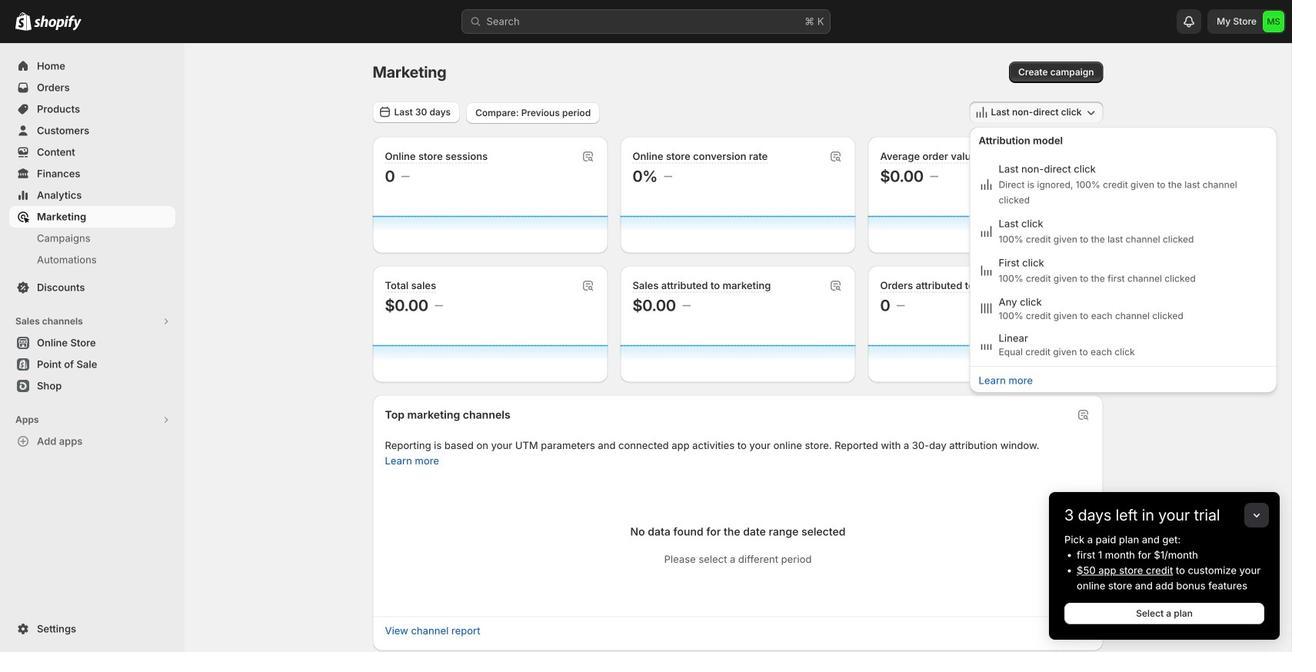 Task type: vqa. For each thing, say whether or not it's contained in the screenshot.
terms
no



Task type: locate. For each thing, give the bounding box(es) containing it.
menu
[[975, 158, 1273, 362]]

shopify image
[[34, 15, 82, 31]]

shopify image
[[15, 12, 32, 31]]

my store image
[[1264, 11, 1285, 32]]



